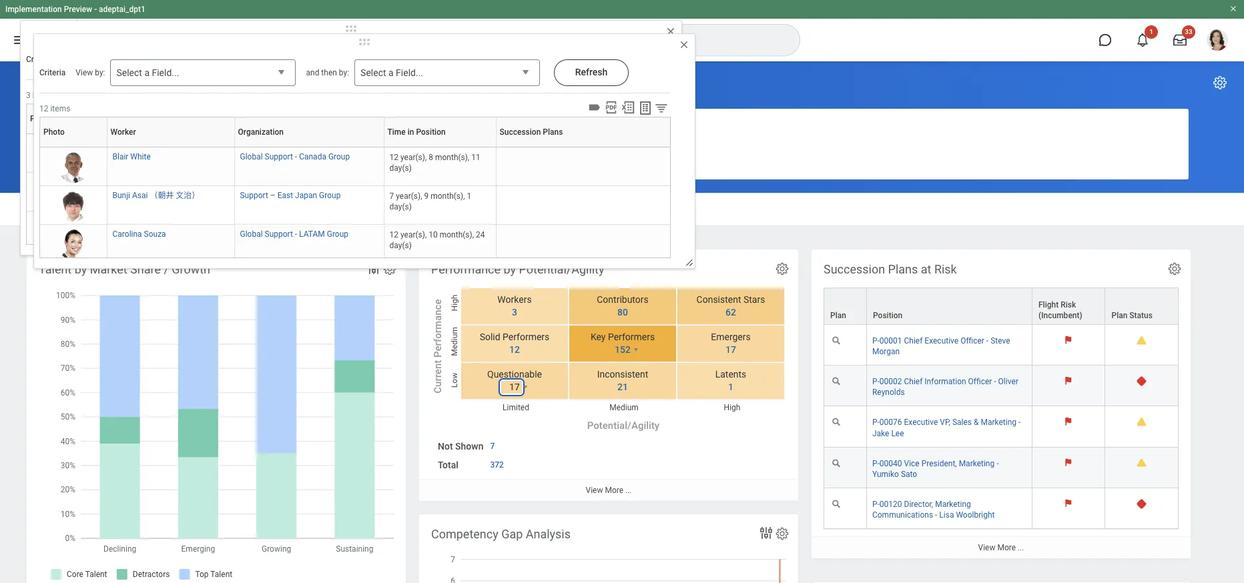Task type: vqa. For each thing, say whether or not it's contained in the screenshot.
Custom related to custom objects Button
no



Task type: locate. For each thing, give the bounding box(es) containing it.
your
[[261, 125, 279, 135]]

plan inside button
[[192, 125, 209, 135]]

support for global support - canada group
[[265, 152, 293, 162]]

marketing up lisa
[[936, 500, 972, 509]]

1 right notifications large "icon"
[[1150, 28, 1154, 35]]

- left lisa
[[936, 511, 938, 520]]

access
[[341, 203, 370, 213]]

succession plans for select a field...
[[500, 128, 563, 137]]

year(s), inside 12 year(s), 10 month(s), 24 day(s)
[[401, 230, 427, 240]]

1 inside latents 1
[[729, 382, 734, 393]]

officer left oliver
[[969, 378, 993, 387]]

2 vertical spatial succession
[[824, 262, 886, 276]]

day(s) for global support - canada group
[[390, 164, 412, 173]]

1 horizontal spatial view
[[586, 486, 603, 495]]

information for officer
[[925, 378, 967, 387]]

p-00001 chief executive officer - steve morgan row
[[824, 325, 1179, 366]]

field... inside popup button
[[396, 67, 423, 78]]

year(s), down 7 year(s), 9 month(s), 1 day(s)
[[401, 230, 427, 240]]

global
[[240, 152, 263, 162], [240, 230, 263, 239]]

johansson
[[610, 216, 649, 226]]

0 vertical spatial support
[[265, 152, 293, 162]]

carolina
[[113, 230, 142, 239]]

support left –
[[240, 191, 268, 200]]

1 select a field... from the left
[[117, 67, 179, 78]]

close image for move modal image in the top of the page
[[666, 26, 677, 37]]

justify image
[[12, 32, 28, 48]]

0 horizontal spatial 17
[[510, 382, 520, 393]]

in for refresh
[[339, 114, 346, 124]]

1 vertical spatial 23 year(s), 10 month(s), 1 day(s)
[[321, 217, 414, 237]]

operations
[[210, 216, 249, 226]]

- right preview
[[94, 5, 97, 14]]

view more ... inside succession plans at risk element
[[979, 544, 1025, 553]]

0 horizontal spatial time
[[319, 114, 337, 124]]

information for technology
[[499, 216, 541, 226]]

23 down emergency talent access
[[321, 217, 330, 226]]

risk up (incumbent)
[[1061, 301, 1077, 310]]

officer
[[961, 337, 985, 346], [969, 378, 993, 387]]

9 up emergency talent access
[[321, 178, 326, 188]]

export to excel image
[[608, 87, 622, 102], [621, 100, 636, 115]]

view more ... link for succession plans at risk
[[812, 537, 1191, 559]]

17 down questionable
[[510, 382, 520, 393]]

17 inside emergers 17
[[726, 345, 737, 355]]

33 button
[[1166, 25, 1196, 55]]

1 inside 7 year(s), 9 month(s), 1 day(s)
[[467, 192, 472, 201]]

this
[[102, 125, 116, 135]]

by:
[[326, 55, 336, 64], [95, 68, 105, 77], [339, 68, 349, 77]]

2 horizontal spatial succession
[[824, 262, 886, 276]]

1 button left inbox large icon
[[1129, 25, 1159, 55]]

1 vertical spatial succession plans button
[[500, 128, 667, 137]]

view more ... inside performance by potential/agility element
[[586, 486, 632, 495]]

p-00076 executive vp, sales & marketing - jake lee link
[[873, 416, 1021, 438]]

0 horizontal spatial time in position
[[319, 114, 377, 124]]

close image
[[666, 26, 677, 37], [679, 39, 690, 50]]

10 up 0
[[360, 140, 369, 149]]

view more ... down p-00120 director, marketing communications - lisa woolbright row
[[979, 544, 1025, 553]]

0 vertical spatial then
[[308, 55, 324, 64]]

0 vertical spatial succession plans
[[434, 114, 498, 124]]

photo button down 12 items
[[43, 117, 112, 147]]

marketing inside p-00076 executive vp, sales & marketing - jake lee
[[981, 418, 1017, 428]]

2 performance from the top
[[432, 300, 444, 358]]

1 horizontal spatial performers
[[608, 332, 655, 343]]

1 23 year(s), 10 month(s), 1 day(s) from the top
[[321, 140, 414, 160]]

p- for 00040
[[873, 459, 880, 469]]

0 vertical spatial refresh
[[562, 53, 595, 64]]

year(s), down 18 at the top of page
[[396, 192, 422, 201]]

1 up 12 year(s), 8 month(s), 11 day(s)
[[408, 140, 412, 149]]

1 vertical spatial view more ... link
[[812, 537, 1191, 559]]

performance up current
[[432, 300, 444, 358]]

1 horizontal spatial view more ...
[[979, 544, 1025, 553]]

photo button
[[30, 104, 99, 134], [43, 117, 112, 147]]

worker up the charles bradley on the left of the page
[[111, 128, 136, 137]]

2 chief from the top
[[905, 378, 923, 387]]

1 horizontal spatial risk
[[935, 262, 957, 276]]

- inside the p-00040 vice president, marketing - yumiko sato
[[997, 459, 999, 469]]

- left canada
[[295, 152, 297, 162]]

1 global from the top
[[240, 152, 263, 162]]

succession plans button down view printable version (pdf) image
[[500, 128, 667, 137]]

1 vertical spatial ...
[[1018, 544, 1025, 553]]

director,
[[468, 216, 497, 226], [905, 500, 934, 509]]

day(s) inside 7 year(s), 9 month(s), 1 day(s)
[[390, 202, 412, 212]]

1 field... from the left
[[152, 67, 179, 78]]

emergency
[[270, 203, 313, 213]]

2 horizontal spatial plans
[[889, 262, 918, 276]]

0 horizontal spatial medium
[[450, 327, 459, 357]]

global support - canada group
[[240, 152, 350, 162]]

0 horizontal spatial succession
[[434, 114, 475, 124]]

profile logan mcneil image
[[1207, 29, 1229, 53]]

1 vertical spatial 10
[[360, 217, 369, 226]]

2 select from the left
[[361, 67, 386, 78]]

1 vertical spatial executive
[[905, 418, 939, 428]]

day(s) inside 12 year(s), 8 month(s), 11 day(s)
[[390, 164, 412, 173]]

workers
[[498, 295, 532, 305]]

9 down 12 year(s), 8 month(s), 11 day(s)
[[424, 192, 429, 201]]

0 vertical spatial organization
[[200, 114, 245, 124]]

more inside succession plans at risk element
[[998, 544, 1016, 553]]

p- inside the p-00040 vice president, marketing - yumiko sato
[[873, 459, 880, 469]]

0 vertical spatial succession plans button
[[434, 114, 654, 124]]

12 down 3 items
[[39, 104, 48, 113]]

1 button
[[1129, 25, 1159, 55], [721, 381, 736, 394]]

0 vertical spatial ...
[[626, 486, 632, 495]]

10 for select a field...
[[429, 230, 438, 240]]

0 vertical spatial risk
[[202, 139, 217, 148]]

east
[[278, 191, 293, 200]]

1 chief from the top
[[905, 337, 923, 346]]

performers
[[503, 332, 550, 343], [608, 332, 655, 343]]

year(s), left 0
[[328, 178, 354, 188]]

select inside popup button
[[361, 67, 386, 78]]

succession inside plan, execute and analyze main content
[[824, 262, 886, 276]]

time for select a field...
[[388, 128, 406, 137]]

time in position up 8
[[388, 128, 446, 137]]

2 23 year(s), 10 month(s), 1 day(s) from the top
[[321, 217, 414, 237]]

select a field... inside select a field... dropdown button
[[117, 67, 179, 78]]

chief for information
[[905, 378, 923, 387]]

0 horizontal spatial view more ...
[[586, 486, 632, 495]]

12 up 18 at the top of page
[[390, 153, 399, 162]]

month(s), inside 7 year(s), 9 month(s), 1 day(s)
[[431, 192, 465, 201]]

12 up questionable
[[510, 345, 520, 355]]

0 horizontal spatial 9
[[321, 178, 326, 188]]

woolbright
[[957, 511, 995, 520]]

1 vertical spatial 23
[[321, 217, 330, 226]]

criteria up 3 items
[[39, 68, 66, 77]]

tag image
[[574, 87, 589, 102], [588, 100, 602, 115]]

in up 'global support - canada group' link
[[339, 114, 346, 124]]

performers inside solid performers 12
[[503, 332, 550, 343]]

23 up canada
[[321, 140, 330, 149]]

1 vertical spatial view more ...
[[979, 544, 1025, 553]]

12 inside 12 year(s), 8 month(s), 11 day(s)
[[390, 153, 399, 162]]

0 vertical spatial marketing
[[981, 418, 1017, 428]]

1 vertical spatial organization
[[238, 128, 284, 137]]

photo button for select a field...
[[43, 117, 112, 147]]

1 a from the left
[[145, 67, 150, 78]]

0 vertical spatial talent
[[315, 203, 339, 213]]

it for it operations group
[[202, 216, 208, 226]]

organization button for refresh
[[200, 104, 321, 134]]

succession plans at risk element
[[812, 250, 1191, 559]]

charles
[[99, 139, 126, 148]]

marketing inside p-00120 director, marketing communications - lisa woolbright
[[936, 500, 972, 509]]

- inside p-00002 chief information officer - oliver reynolds
[[995, 378, 997, 387]]

competency gap analysis
[[431, 528, 571, 542]]

marketing inside the p-00040 vice president, marketing - yumiko sato
[[959, 459, 995, 469]]

risk inside flight risk (incumbent)
[[1061, 301, 1077, 310]]

select to filter grid data image
[[654, 101, 669, 115]]

0 horizontal spatial a
[[145, 67, 150, 78]]

1 it from the top
[[202, 178, 208, 187]]

director, inside p-00120 director, marketing communications - lisa woolbright
[[905, 500, 934, 509]]

organization up manage
[[200, 114, 245, 124]]

p- inside p-00001 chief executive officer - steve morgan
[[873, 337, 880, 346]]

2 a from the left
[[389, 67, 394, 78]]

group for global support - latam group
[[327, 230, 349, 239]]

1 vertical spatial view
[[586, 486, 603, 495]]

month(s), up 18 at the top of page
[[371, 140, 406, 149]]

export to excel image right view printable version (pdf) icon
[[608, 87, 622, 102]]

1 horizontal spatial ...
[[1018, 544, 1025, 553]]

inconsistent 21
[[597, 370, 649, 393]]

view inside performance by potential/agility element
[[586, 486, 603, 495]]

select down move modal icon
[[361, 67, 386, 78]]

select a field... inside select a field... popup button
[[361, 67, 423, 78]]

1 vertical spatial worker
[[111, 128, 136, 137]]

marketing right president, at the bottom of page
[[959, 459, 995, 469]]

1 23 from the top
[[321, 140, 330, 149]]

day(s) for risk management
[[321, 150, 343, 160]]

more inside performance by potential/agility element
[[605, 486, 624, 495]]

/
[[164, 262, 169, 276]]

2 select a field... from the left
[[361, 67, 423, 78]]

photo down 12 items
[[30, 114, 51, 124]]

1 performance from the top
[[431, 262, 501, 276]]

- left the latam
[[295, 230, 297, 239]]

a for select a field... dropdown button
[[145, 67, 150, 78]]

23
[[321, 140, 330, 149], [321, 217, 330, 226]]

0 horizontal spatial plans
[[477, 114, 498, 124]]

year(s), up 0
[[332, 140, 358, 149]]

employee's photo (carolina souza) image
[[58, 230, 89, 260]]

director, for information
[[468, 216, 497, 226]]

p-00002 chief information officer - oliver reynolds
[[873, 378, 1019, 398]]

employee's photo (bunji asai （朝井 文治）) image
[[58, 191, 89, 222]]

p- up reynolds
[[873, 378, 880, 387]]

2 by from the left
[[504, 262, 516, 276]]

export to excel image right view printable version (pdf) image
[[621, 100, 636, 115]]

succession for refresh
[[434, 114, 475, 124]]

2 performers from the left
[[608, 332, 655, 343]]

select a field... for select a field... dropdown button
[[117, 67, 179, 78]]

11
[[472, 153, 481, 162]]

1 vertical spatial more
[[998, 544, 1016, 553]]

year(s), for it operations group
[[332, 217, 358, 226]]

more up the competency gap analysis 'element'
[[605, 486, 624, 495]]

view by:
[[76, 68, 105, 77]]

p- up morgan
[[873, 337, 880, 346]]

1 vertical spatial items
[[50, 104, 70, 113]]

configure performance by potential/agility image
[[775, 262, 790, 276]]

p-00040 vice president, marketing - yumiko sato row
[[824, 448, 1179, 489]]

... inside succession plans at risk element
[[1018, 544, 1025, 553]]

80
[[618, 307, 628, 318]]

jared
[[99, 178, 119, 187]]

officer inside p-00002 chief information officer - oliver reynolds
[[969, 378, 993, 387]]

export to worksheets image left select to filter grid data image
[[624, 87, 640, 103]]

... down p-00120 director, marketing communications - lisa woolbright row
[[1018, 544, 1025, 553]]

1 vertical spatial 3
[[512, 307, 518, 318]]

information down p-00001 chief executive officer - steve morgan
[[925, 378, 967, 387]]

blair
[[113, 152, 128, 162]]

month(s),
[[371, 140, 406, 149], [435, 153, 470, 162], [362, 178, 397, 188], [431, 192, 465, 201], [371, 217, 406, 226], [440, 230, 474, 240]]

bunji asai （朝井 文治） link
[[113, 188, 200, 200]]

1 vertical spatial officer
[[969, 378, 993, 387]]

performers up "12" dropdown button
[[503, 332, 550, 343]]

worker button for refresh
[[97, 104, 201, 134]]

adeptai_dpt1
[[99, 5, 145, 14]]

day(s) for support – east japan group
[[390, 202, 412, 212]]

0 horizontal spatial risk
[[202, 139, 217, 148]]

implementation preview -   adeptai_dpt1 banner
[[0, 0, 1245, 61]]

0 vertical spatial 1 button
[[1129, 25, 1159, 55]]

1 horizontal spatial position
[[416, 128, 446, 137]]

2 global from the top
[[240, 230, 263, 239]]

... for performance by potential/agility
[[626, 486, 632, 495]]

timothy
[[99, 216, 128, 226]]

1 horizontal spatial succession
[[500, 128, 541, 137]]

row
[[824, 288, 1179, 325]]

1 by from the left
[[75, 262, 87, 276]]

10
[[360, 140, 369, 149], [360, 217, 369, 226], [429, 230, 438, 240]]

chief inside p-00001 chief executive officer - steve morgan
[[905, 337, 923, 346]]

1 horizontal spatial talent
[[315, 203, 339, 213]]

1 horizontal spatial in
[[408, 128, 414, 137]]

performers up the 152
[[608, 332, 655, 343]]

analyze
[[158, 73, 215, 92]]

notifications large image
[[1137, 33, 1150, 47]]

0 vertical spatial close image
[[666, 26, 677, 37]]

director, for marketing
[[905, 500, 934, 509]]

1 select from the left
[[117, 67, 142, 78]]

executive inside p-00076 executive vp, sales & marketing - jake lee
[[905, 418, 939, 428]]

&
[[974, 418, 979, 428]]

potential/agility down technology
[[519, 262, 605, 276]]

1 vertical spatial it
[[202, 216, 208, 226]]

photo
[[30, 114, 51, 124], [43, 128, 65, 137]]

medium for high
[[450, 327, 459, 357]]

items down 3 items
[[50, 104, 70, 113]]

0 vertical spatial information
[[499, 216, 541, 226]]

p- inside p-00015 director, information technology - marc johansson "link"
[[436, 216, 443, 226]]

select for select a field... popup button
[[361, 67, 386, 78]]

- inside p-00076 executive vp, sales & marketing - jake lee
[[1019, 418, 1021, 428]]

carolina souza
[[113, 230, 166, 239]]

8
[[429, 153, 433, 162]]

0 vertical spatial 23
[[321, 140, 330, 149]]

1 inside banner
[[1150, 28, 1154, 35]]

view more ... link down p-00120 director, marketing communications - lisa woolbright row
[[812, 537, 1191, 559]]

support for global support - latam group
[[265, 230, 293, 239]]

time up canada
[[319, 114, 337, 124]]

succession plans button down view printable version (pdf) icon
[[434, 114, 654, 124]]

12 for 12 items
[[39, 104, 48, 113]]

p- inside p-00120 director, marketing communications - lisa woolbright
[[873, 500, 880, 509]]

1 vertical spatial position
[[416, 128, 446, 137]]

global for global support - canada group
[[240, 152, 263, 162]]

1 horizontal spatial 1 button
[[1129, 25, 1159, 55]]

view inside succession plans at risk element
[[979, 544, 996, 553]]

market
[[90, 262, 127, 276]]

1 horizontal spatial field...
[[396, 67, 423, 78]]

2 horizontal spatial position
[[874, 311, 903, 321]]

performance down 24
[[431, 262, 501, 276]]

group right the latam
[[327, 230, 349, 239]]

1 horizontal spatial close image
[[679, 39, 690, 50]]

flight risk (incumbent)
[[1039, 301, 1083, 321]]

select for select a field... dropdown button
[[117, 67, 142, 78]]

vice
[[905, 459, 920, 469]]

select a field... button
[[355, 59, 540, 87]]

talent by market share / growth
[[39, 262, 210, 276]]

0 horizontal spatial succession plans
[[434, 114, 498, 124]]

0 vertical spatial plans
[[477, 114, 498, 124]]

21 button
[[610, 381, 630, 394]]

support down your in the top left of the page
[[265, 152, 293, 162]]

reynolds
[[873, 388, 905, 398]]

0 vertical spatial view
[[76, 68, 93, 77]]

status
[[1130, 311, 1153, 321]]

view for succession plans at risk
[[979, 544, 996, 553]]

month(s), right 0
[[362, 178, 397, 188]]

2 it from the top
[[202, 216, 208, 226]]

- left oliver
[[995, 378, 997, 387]]

year(s),
[[332, 140, 358, 149], [401, 153, 427, 162], [328, 178, 354, 188], [396, 192, 422, 201], [332, 217, 358, 226], [401, 230, 427, 240]]

0 vertical spatial global
[[240, 152, 263, 162]]

day(s) for global support - latam group
[[390, 241, 412, 250]]

0 vertical spatial photo
[[30, 114, 51, 124]]

12 items
[[39, 104, 70, 113]]

medium down 21
[[610, 403, 639, 413]]

use this dashboard to help plan and manage your people button
[[27, 109, 1189, 180]]

in up 12 year(s), 8 month(s), 11 day(s)
[[408, 128, 414, 137]]

group down –
[[251, 216, 273, 226]]

23 year(s), 10 month(s), 1 day(s) up 0
[[321, 140, 414, 160]]

bunji asai （朝井 文治）
[[113, 191, 200, 200]]

1 horizontal spatial high
[[724, 403, 741, 413]]

time in position button for select a field...
[[388, 117, 501, 147]]

view printable version (pdf) image
[[604, 100, 619, 115]]

performers for solid performers 12
[[503, 332, 550, 343]]

month(s), inside 9 year(s), 0 month(s), 18 day(s)
[[362, 178, 397, 188]]

12 inside 12 year(s), 10 month(s), 24 day(s)
[[390, 230, 399, 240]]

field... inside dropdown button
[[152, 67, 179, 78]]

p- inside p-00076 executive vp, sales & marketing - jake lee
[[873, 418, 880, 428]]

1 vertical spatial marketing
[[959, 459, 995, 469]]

charles bradley
[[99, 139, 155, 148]]

0
[[356, 178, 360, 188]]

1 vertical spatial 7
[[490, 442, 495, 452]]

2 vertical spatial view
[[979, 544, 996, 553]]

0 horizontal spatial field...
[[152, 67, 179, 78]]

0 horizontal spatial view
[[76, 68, 93, 77]]

items up 12 items
[[33, 90, 52, 100]]

day(s) inside 9 year(s), 0 month(s), 18 day(s)
[[321, 189, 343, 198]]

it services group
[[202, 178, 264, 187]]

... inside performance by potential/agility element
[[626, 486, 632, 495]]

view more ... up the competency gap analysis 'element'
[[586, 486, 632, 495]]

low
[[450, 373, 459, 388]]

officer for executive
[[961, 337, 985, 346]]

1 horizontal spatial time
[[388, 128, 406, 137]]

year(s), inside 9 year(s), 0 month(s), 18 day(s)
[[328, 178, 354, 188]]

time up 12 year(s), 8 month(s), 11 day(s)
[[388, 128, 406, 137]]

0 vertical spatial time in position
[[319, 114, 377, 124]]

p- up the yumiko
[[873, 459, 880, 469]]

month(s), inside 12 year(s), 10 month(s), 24 day(s)
[[440, 230, 474, 240]]

export to worksheets image for refresh
[[624, 87, 640, 103]]

risk right at
[[935, 262, 957, 276]]

medium for limited
[[610, 403, 639, 413]]

toolbar for select a field...
[[586, 100, 671, 117]]

1 horizontal spatial 17
[[726, 345, 737, 355]]

0 horizontal spatial position
[[348, 114, 377, 124]]

position for refresh
[[348, 114, 377, 124]]

p-00002 chief information officer - oliver reynolds row
[[824, 366, 1179, 407]]

information inside p-00002 chief information officer - oliver reynolds
[[925, 378, 967, 387]]

tag image for select a field...
[[588, 100, 602, 115]]

photo up employee's photo (charles bradley)
[[43, 128, 65, 137]]

0 horizontal spatial select
[[117, 67, 142, 78]]

configure and view chart data image
[[759, 526, 775, 542]]

0 vertical spatial director,
[[468, 216, 497, 226]]

12 for 12 year(s), 8 month(s), 11 day(s)
[[390, 153, 399, 162]]

0 horizontal spatial by
[[75, 262, 87, 276]]

1 horizontal spatial view more ... link
[[812, 537, 1191, 559]]

month(s), inside 12 year(s), 8 month(s), 11 day(s)
[[435, 153, 470, 162]]

p-00076 executive vp, sales & marketing - jake lee row
[[824, 407, 1179, 448]]

year(s), for global support - latam group
[[401, 230, 427, 240]]

00015
[[443, 216, 466, 226]]

23 year(s), 10 month(s), 1 day(s) down access
[[321, 217, 414, 237]]

global down management
[[240, 152, 263, 162]]

talent down the japan
[[315, 203, 339, 213]]

2 horizontal spatial risk
[[1061, 301, 1077, 310]]

1 horizontal spatial more
[[998, 544, 1016, 553]]

plan, execute and analyze main content
[[0, 61, 1245, 584]]

tab list
[[13, 194, 1231, 226]]

by
[[75, 262, 87, 276], [504, 262, 516, 276]]

export to worksheets image
[[624, 87, 640, 103], [638, 100, 654, 116]]

borrow
[[160, 203, 188, 213]]

talent by market share / growth element
[[27, 250, 406, 584]]

0 vertical spatial 17
[[726, 345, 737, 355]]

officer inside p-00001 chief executive officer - steve morgan
[[961, 337, 985, 346]]

1 horizontal spatial by
[[504, 262, 516, 276]]

close image for move modal icon
[[679, 39, 690, 50]]

executive left vp,
[[905, 418, 939, 428]]

0 vertical spatial position
[[348, 114, 377, 124]]

-
[[94, 5, 97, 14], [295, 152, 297, 162], [586, 216, 588, 226], [295, 230, 297, 239], [987, 337, 989, 346], [995, 378, 997, 387], [1019, 418, 1021, 428], [997, 459, 999, 469], [936, 511, 938, 520]]

director, up 24
[[468, 216, 497, 226]]

more down p-00120 director, marketing communications - lisa woolbright row
[[998, 544, 1016, 553]]

month(s), down 00015
[[440, 230, 474, 240]]

0 vertical spatial high
[[450, 295, 459, 312]]

perkins
[[130, 216, 157, 226]]

select
[[117, 67, 142, 78], [361, 67, 386, 78]]

year(s), for it services group
[[328, 178, 354, 188]]

0 vertical spatial criteria
[[26, 55, 52, 64]]

23 for risk management
[[321, 140, 330, 149]]

it left 'services'
[[202, 178, 208, 187]]

chief right 00002
[[905, 378, 923, 387]]

gap
[[502, 528, 523, 542]]

0 vertical spatial 7
[[390, 192, 394, 201]]

group for support – east japan group
[[319, 191, 341, 200]]

group right canada
[[329, 152, 350, 162]]

p- for 00120
[[873, 500, 880, 509]]

day(s) inside 12 year(s), 10 month(s), 24 day(s)
[[390, 241, 412, 250]]

1 horizontal spatial 9
[[424, 192, 429, 201]]

9 inside 7 year(s), 9 month(s), 1 day(s)
[[424, 192, 429, 201]]

position up 0
[[348, 114, 377, 124]]

information inside "link"
[[499, 216, 541, 226]]

it left operations
[[202, 216, 208, 226]]

select to filter grid data image
[[641, 87, 656, 102]]

a inside dropdown button
[[145, 67, 150, 78]]

24
[[476, 230, 485, 240]]

- down p-00076 executive vp, sales & marketing - jake lee row
[[997, 459, 999, 469]]

select a field... down move modal icon
[[361, 67, 423, 78]]

2 vertical spatial 10
[[429, 230, 438, 240]]

00076
[[880, 418, 903, 428]]

high down latents 1
[[724, 403, 741, 413]]

organization button up canada
[[238, 117, 389, 147]]

potential/agility down the 21 button
[[588, 420, 660, 432]]

0 vertical spatial it
[[202, 178, 208, 187]]

tab list containing plan
[[13, 194, 1231, 226]]

medium right current performance
[[450, 327, 459, 357]]

2 vertical spatial position
[[874, 311, 903, 321]]

month(s), down 9 year(s), 0 month(s), 18 day(s)
[[371, 217, 406, 226]]

0 vertical spatial chief
[[905, 337, 923, 346]]

17 down emergers
[[726, 345, 737, 355]]

toolbar
[[572, 87, 658, 104], [586, 100, 671, 117]]

employee's photo (blair white) image
[[58, 152, 89, 183]]

communications
[[873, 511, 934, 520]]

information left technology
[[499, 216, 541, 226]]

2 23 from the top
[[321, 217, 330, 226]]

0 vertical spatial time
[[319, 114, 337, 124]]

time in position up canada
[[319, 114, 377, 124]]

succession plans at risk
[[824, 262, 957, 276]]

vp,
[[941, 418, 951, 428]]

12 up configure talent by market share / growth image
[[390, 230, 399, 240]]

0 horizontal spatial ...
[[626, 486, 632, 495]]

organization button for select a field...
[[238, 117, 389, 147]]

performance
[[431, 262, 501, 276], [432, 300, 444, 358]]

1 button inside implementation preview -   adeptai_dpt1 banner
[[1129, 25, 1159, 55]]

p- up 'jake' on the right bottom
[[873, 418, 880, 428]]

- left steve
[[987, 337, 989, 346]]

21
[[618, 382, 628, 393]]

chief inside p-00002 chief information officer - oliver reynolds
[[905, 378, 923, 387]]

tag image left view printable version (pdf) image
[[588, 100, 602, 115]]

0 vertical spatial in
[[339, 114, 346, 124]]

12 for 12 year(s), 10 month(s), 24 day(s)
[[390, 230, 399, 240]]

by down employee's photo (carolina souza) on the left top of page
[[75, 262, 87, 276]]

by up workers
[[504, 262, 516, 276]]

7 inside 7 year(s), 9 month(s), 1 day(s)
[[390, 192, 394, 201]]

month(s), right 8
[[435, 153, 470, 162]]

p-
[[436, 216, 443, 226], [873, 337, 880, 346], [873, 378, 880, 387], [873, 418, 880, 428], [873, 459, 880, 469], [873, 500, 880, 509]]

a inside popup button
[[389, 67, 394, 78]]

1 horizontal spatial 3
[[512, 307, 518, 318]]

1 button down latents at the right
[[721, 381, 736, 394]]

not shown 7
[[438, 442, 495, 452]]

p- inside p-00002 chief information officer - oliver reynolds
[[873, 378, 880, 387]]

0 horizontal spatial view more ... link
[[419, 479, 799, 501]]

1 performers from the left
[[503, 332, 550, 343]]

view down woolbright
[[979, 544, 996, 553]]

view up the competency gap analysis 'element'
[[586, 486, 603, 495]]

0 vertical spatial performance
[[431, 262, 501, 276]]

time in position button
[[319, 104, 436, 134], [388, 117, 501, 147]]

1 vertical spatial chief
[[905, 378, 923, 387]]

10 inside 12 year(s), 10 month(s), 24 day(s)
[[429, 230, 438, 240]]

2 field... from the left
[[396, 67, 423, 78]]

group
[[329, 152, 350, 162], [242, 178, 264, 187], [319, 191, 341, 200], [251, 216, 273, 226], [327, 230, 349, 239]]

plans inside plan, execute and analyze main content
[[889, 262, 918, 276]]

year(s), inside 12 year(s), 8 month(s), 11 day(s)
[[401, 153, 427, 162]]

workers 3
[[498, 295, 532, 318]]

by for market
[[75, 262, 87, 276]]

group for global support - canada group
[[329, 152, 350, 162]]

12
[[39, 104, 48, 113], [390, 153, 399, 162], [390, 230, 399, 240], [510, 345, 520, 355]]

year(s), for risk management
[[332, 140, 358, 149]]

year(s), inside 7 year(s), 9 month(s), 1 day(s)
[[396, 192, 422, 201]]

move modal image
[[338, 21, 365, 37]]

director, inside "link"
[[468, 216, 497, 226]]

select inside dropdown button
[[117, 67, 142, 78]]

time in position for select a field...
[[388, 128, 446, 137]]

competency gap analysis element
[[419, 515, 799, 584]]

succession plans button
[[434, 114, 654, 124], [500, 128, 667, 137]]

chief for executive
[[905, 337, 923, 346]]



Task type: describe. For each thing, give the bounding box(es) containing it.
carolina souza link
[[113, 227, 166, 239]]

1 vertical spatial refresh
[[576, 67, 608, 77]]

global support - latam group link
[[240, 227, 349, 239]]

0 vertical spatial 10
[[360, 140, 369, 149]]

year(s), for global support - canada group
[[401, 153, 427, 162]]

export to worksheets image for select a field...
[[638, 100, 654, 116]]

resize modal image
[[685, 258, 695, 268]]

field... for select a field... popup button
[[396, 67, 423, 78]]

12 year(s), 8 month(s), 11 day(s)
[[390, 153, 483, 173]]

limited
[[503, 403, 530, 413]]

00120
[[880, 500, 903, 509]]

to
[[162, 125, 170, 135]]

- inside p-00001 chief executive officer - steve morgan
[[987, 337, 989, 346]]

it for it services group
[[202, 178, 208, 187]]

0 horizontal spatial by:
[[95, 68, 105, 77]]

at
[[921, 262, 932, 276]]

by for potential/agility
[[504, 262, 516, 276]]

performance by potential/agility element
[[419, 250, 799, 501]]

souza
[[144, 230, 166, 239]]

80 button
[[610, 307, 630, 319]]

1 vertical spatial and then by:
[[306, 68, 349, 77]]

plan status button
[[1106, 289, 1179, 325]]

33
[[1186, 28, 1193, 35]]

position inside popup button
[[874, 311, 903, 321]]

3 inside workers 3
[[512, 307, 518, 318]]

search image
[[458, 32, 474, 48]]

month(s), for it services group
[[362, 178, 397, 188]]

plans for select a field...
[[543, 128, 563, 137]]

1 vertical spatial support
[[240, 191, 268, 200]]

0 horizontal spatial high
[[450, 295, 459, 312]]

month(s), for global support - canada group
[[435, 153, 470, 162]]

jared ellis link
[[99, 175, 136, 187]]

succession plans button for select a field...
[[500, 128, 667, 137]]

export to excel image for select a field...
[[621, 100, 636, 115]]

configure succession plans at risk image
[[1168, 262, 1183, 276]]

global support - canada group link
[[240, 150, 350, 162]]

month(s), for global support - latam group
[[440, 230, 474, 240]]

3 button
[[504, 307, 520, 319]]

more for performance by potential/agility
[[605, 486, 624, 495]]

p- for 00015
[[436, 216, 443, 226]]

steve
[[991, 337, 1011, 346]]

1 vertical spatial potential/agility
[[588, 420, 660, 432]]

p-00120 director, marketing communications - lisa woolbright link
[[873, 497, 995, 520]]

employee's photo (charles bradley) image
[[45, 139, 75, 170]]

support – east japan group
[[240, 191, 341, 200]]

and inside button
[[211, 125, 226, 135]]

a for select a field... popup button
[[389, 67, 394, 78]]

bradley
[[128, 139, 155, 148]]

close environment banner image
[[1230, 5, 1238, 13]]

17 button
[[718, 344, 739, 357]]

time for refresh
[[319, 114, 337, 124]]

view more ... link for performance by potential/agility
[[419, 479, 799, 501]]

00002
[[880, 378, 903, 387]]

7 year(s), 9 month(s), 1 day(s)
[[390, 192, 474, 212]]

Search Workday  search field
[[483, 25, 772, 55]]

succession plans button for refresh
[[434, 114, 654, 124]]

jake
[[873, 429, 890, 438]]

not
[[438, 442, 453, 452]]

row containing flight risk (incumbent)
[[824, 288, 1179, 325]]

shown
[[455, 442, 484, 452]]

it services group link
[[202, 175, 264, 187]]

（朝井
[[150, 191, 174, 200]]

it operations group link
[[202, 214, 273, 226]]

tab list inside plan, execute and analyze main content
[[13, 194, 1231, 226]]

officer for information
[[969, 378, 993, 387]]

services
[[210, 178, 240, 187]]

oliver
[[999, 378, 1019, 387]]

2 horizontal spatial by:
[[339, 68, 349, 77]]

0 vertical spatial and then by:
[[293, 55, 336, 64]]

23 year(s), 10 month(s), 1 day(s) for risk management
[[321, 140, 414, 160]]

12 inside solid performers 12
[[510, 345, 520, 355]]

employee's photo (jared ellis) image
[[45, 178, 75, 208]]

time in position button for refresh
[[319, 104, 436, 134]]

p- for 00001
[[873, 337, 880, 346]]

global for global support - latam group
[[240, 230, 263, 239]]

field... for select a field... dropdown button
[[152, 67, 179, 78]]

solid
[[480, 332, 501, 343]]

select a field... for select a field... popup button
[[361, 67, 423, 78]]

month(s), for it operations group
[[371, 217, 406, 226]]

p-00120 director, marketing communications - lisa woolbright row
[[824, 489, 1179, 530]]

7 inside the not shown 7
[[490, 442, 495, 452]]

view for performance by potential/agility
[[586, 486, 603, 495]]

growth
[[172, 262, 210, 276]]

1 for it operations group
[[408, 217, 412, 226]]

day(s) for it services group
[[321, 189, 343, 198]]

performance by potential/agility
[[431, 262, 605, 276]]

month(s), for support – east japan group
[[431, 192, 465, 201]]

p-00040 vice president, marketing - yumiko sato
[[873, 459, 999, 479]]

flight
[[1039, 301, 1059, 310]]

japan
[[295, 191, 317, 200]]

current
[[432, 361, 444, 394]]

3 items
[[26, 90, 52, 100]]

23 year(s), 10 month(s), 1 day(s) for it operations group
[[321, 217, 414, 237]]

worker for select a field...
[[111, 128, 136, 137]]

analysis
[[526, 528, 571, 542]]

1 vertical spatial 1 button
[[721, 381, 736, 394]]

current performance
[[432, 300, 444, 394]]

consistent stars 62
[[697, 295, 766, 318]]

support – east japan group link
[[240, 188, 341, 200]]

tag image for refresh
[[574, 87, 589, 102]]

latam
[[299, 230, 325, 239]]

toolbar for refresh
[[572, 87, 658, 104]]

configure competency gap analysis image
[[775, 527, 790, 542]]

photo for select a field...
[[43, 128, 65, 137]]

1 vertical spatial risk
[[935, 262, 957, 276]]

- inside banner
[[94, 5, 97, 14]]

9 inside 9 year(s), 0 month(s), 18 day(s)
[[321, 178, 326, 188]]

... for succession plans at risk
[[1018, 544, 1025, 553]]

1 vertical spatial high
[[724, 403, 741, 413]]

configure this page image
[[1213, 75, 1229, 91]]

7 button
[[490, 442, 497, 452]]

time in position for refresh
[[319, 114, 377, 124]]

export to excel image for refresh
[[608, 87, 622, 102]]

p-00015 director, information technology - marc johansson link
[[436, 214, 649, 226]]

criteria for select a field...
[[39, 68, 66, 77]]

0 vertical spatial 3
[[26, 90, 31, 100]]

文治）
[[176, 191, 200, 200]]

executive inside p-00001 chief executive officer - steve morgan
[[925, 337, 959, 346]]

17 inside dropdown button
[[510, 382, 520, 393]]

inbox large image
[[1174, 33, 1187, 47]]

12 year(s), 10 month(s), 24 day(s)
[[390, 230, 487, 250]]

configure talent by market share / growth image
[[383, 262, 397, 276]]

1 horizontal spatial by:
[[326, 55, 336, 64]]

execute
[[67, 73, 124, 92]]

year(s), for support – east japan group
[[396, 192, 422, 201]]

more for succession plans at risk
[[998, 544, 1016, 553]]

plans for refresh
[[477, 114, 498, 124]]

23 for it operations group
[[321, 217, 330, 226]]

management
[[219, 139, 266, 148]]

performers for key performers
[[608, 332, 655, 343]]

in for select a field...
[[408, 128, 414, 137]]

1 vertical spatial then
[[321, 68, 337, 77]]

p-00076 executive vp, sales & marketing - jake lee
[[873, 418, 1021, 438]]

sato
[[901, 470, 918, 479]]

view more ... for succession plans at risk
[[979, 544, 1025, 553]]

p-00001 chief executive officer - steve morgan link
[[873, 334, 1011, 357]]

yumiko
[[873, 470, 900, 479]]

view printable version (pdf) image
[[591, 87, 606, 102]]

preview
[[64, 5, 92, 14]]

p- for 00076
[[873, 418, 880, 428]]

items for refresh
[[33, 90, 52, 100]]

worker button for select a field...
[[111, 117, 239, 147]]

charles bradley link
[[99, 136, 155, 148]]

- inside p-00120 director, marketing communications - lisa woolbright
[[936, 511, 938, 520]]

hire
[[71, 203, 86, 213]]

00001
[[880, 337, 903, 346]]

plan button
[[825, 289, 867, 325]]

implementation
[[5, 5, 62, 14]]

employee's photo (timothy perkins) image
[[45, 216, 75, 247]]

sales
[[953, 418, 972, 428]]

criteria for refresh
[[26, 55, 52, 64]]

position for select a field...
[[416, 128, 446, 137]]

- inside "link"
[[586, 216, 588, 226]]

items for select a field...
[[50, 104, 70, 113]]

white
[[130, 152, 151, 162]]

succession plans for refresh
[[434, 114, 498, 124]]

move modal image
[[351, 34, 378, 50]]

questionable
[[488, 370, 542, 380]]

–
[[270, 191, 276, 200]]

acquire
[[214, 203, 244, 213]]

blair white link
[[113, 150, 151, 162]]

worker for refresh
[[97, 114, 123, 124]]

17 button
[[502, 381, 522, 394]]

month(s), for risk management
[[371, 140, 406, 149]]

key performers
[[591, 332, 655, 343]]

group right 'services'
[[242, 178, 264, 187]]

view more ... for performance by potential/agility
[[586, 486, 632, 495]]

day(s) for it operations group
[[321, 228, 343, 237]]

372 button
[[490, 460, 506, 471]]

help
[[172, 125, 190, 135]]

1 vertical spatial talent
[[39, 262, 72, 276]]

succession for select a field...
[[500, 128, 541, 137]]

1 for support – east japan group
[[467, 192, 472, 201]]

0 vertical spatial potential/agility
[[519, 262, 605, 276]]

people
[[281, 125, 307, 135]]

10 for refresh
[[360, 217, 369, 226]]

contributors 80
[[597, 295, 649, 318]]

global support - latam group
[[240, 230, 349, 239]]

dashboard
[[118, 125, 160, 135]]

use this dashboard to help plan and manage your people
[[85, 125, 307, 135]]

organization for select a field...
[[238, 128, 284, 137]]

photo button for refresh
[[30, 104, 99, 134]]

implementation preview -   adeptai_dpt1
[[5, 5, 145, 14]]

1 for risk management
[[408, 140, 412, 149]]



